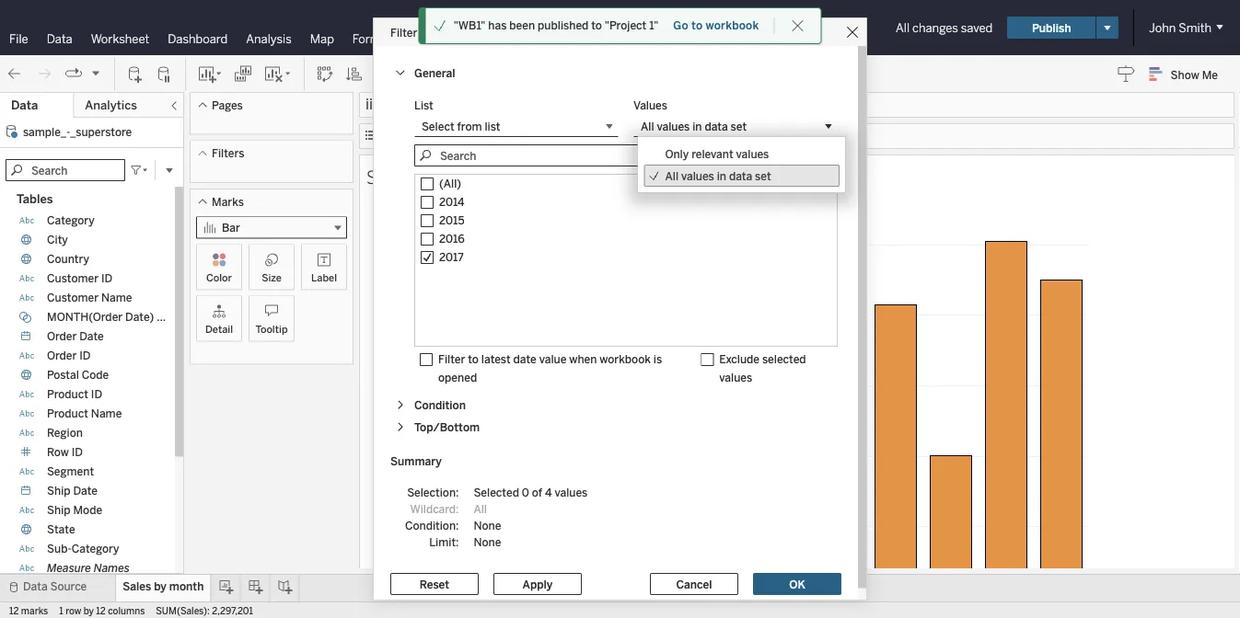 Task type: describe. For each thing, give the bounding box(es) containing it.
exclude selected values
[[719, 353, 806, 385]]

"project
[[605, 19, 647, 32]]

values down all values in data set dropdown button on the right top of page
[[736, 147, 769, 160]]

all values in data set
[[641, 119, 747, 133]]

0
[[522, 487, 529, 500]]

product name
[[47, 407, 122, 421]]

customer for customer name
[[47, 291, 99, 305]]

name for product name
[[91, 407, 122, 421]]

value
[[539, 353, 567, 366]]

totals image
[[404, 65, 426, 83]]

smith
[[1179, 20, 1212, 35]]

sample_-_superstore
[[23, 125, 132, 139]]

condition
[[414, 399, 466, 413]]

relevant
[[692, 147, 733, 160]]

only
[[665, 147, 689, 160]]

segment
[[47, 465, 94, 479]]

id for order id
[[79, 349, 91, 363]]

filter [year of order date] dialog
[[374, 18, 866, 600]]

0 horizontal spatial order date
[[47, 330, 104, 343]]

_superstore
[[70, 125, 132, 139]]

tables
[[17, 192, 53, 207]]

0 vertical spatial by
[[417, 164, 438, 189]]

highlight image
[[449, 65, 471, 83]]

mode
[[73, 504, 102, 517]]

row
[[65, 606, 81, 617]]

values
[[634, 99, 668, 112]]

order down values list box
[[728, 200, 758, 215]]

general
[[414, 67, 455, 80]]

ok button
[[753, 574, 842, 596]]

redo image
[[35, 65, 53, 83]]

sorted descending by sum of sales within order date month image
[[375, 65, 393, 83]]

customer id
[[47, 272, 113, 285]]

filter for filter to latest date value when workbook is opened
[[438, 353, 465, 366]]

none limit:
[[429, 520, 501, 550]]

0 vertical spatial order date
[[728, 200, 786, 215]]

select
[[422, 119, 454, 133]]

sum(sales):
[[156, 606, 210, 617]]

marks
[[21, 606, 48, 617]]

source
[[50, 581, 87, 594]]

john
[[1149, 20, 1176, 35]]

code
[[82, 369, 109, 382]]

wildcard:
[[410, 503, 459, 517]]

2,297,201
[[212, 606, 253, 617]]

go to workbook
[[673, 19, 759, 32]]

state
[[47, 523, 75, 537]]

1 horizontal spatial sales by month
[[366, 164, 498, 189]]

0 vertical spatial date
[[761, 200, 786, 215]]

region
[[47, 427, 83, 440]]

collapse image
[[169, 100, 180, 111]]

1 12 from the left
[[9, 606, 19, 617]]

"wb1" has been published to "project 1"
[[454, 19, 659, 32]]

select from list
[[422, 119, 500, 133]]

select from list button
[[414, 115, 619, 137]]

tooltip
[[255, 323, 288, 336]]

is
[[654, 353, 662, 366]]

2 vertical spatial data
[[23, 581, 48, 594]]

0 horizontal spatial search text field
[[6, 159, 125, 181]]

in inside dropdown button
[[693, 119, 702, 133]]

product for product name
[[47, 407, 88, 421]]

ship mode
[[47, 504, 102, 517]]

ok
[[789, 578, 805, 591]]

month(order
[[47, 311, 123, 324]]

undo image
[[6, 65, 24, 83]]

saved
[[961, 20, 993, 35]]

date)
[[125, 311, 154, 324]]

none for none
[[474, 536, 501, 550]]

been
[[510, 19, 535, 32]]

show me
[[1171, 68, 1218, 81]]

0 vertical spatial category
[[47, 214, 95, 227]]

filter to latest date value when workbook is opened
[[438, 353, 662, 385]]

date]
[[495, 26, 524, 39]]

1
[[59, 606, 63, 617]]

1 vertical spatial sales
[[123, 581, 151, 594]]

replay animation image
[[64, 65, 83, 83]]

id for product id
[[91, 388, 102, 401]]

2015
[[439, 214, 465, 227]]

reset
[[420, 578, 450, 591]]

names
[[94, 562, 130, 576]]

columns
[[108, 606, 145, 617]]

dashboard
[[168, 31, 228, 46]]

set
[[157, 311, 174, 324]]

of for 4
[[532, 487, 542, 500]]

2 12 from the left
[[96, 606, 106, 617]]

sub-category
[[47, 543, 119, 556]]

id for customer id
[[101, 272, 113, 285]]

data guide image
[[1117, 64, 1136, 83]]

limit:
[[429, 536, 459, 550]]

has
[[488, 19, 507, 32]]

row group inside filter [year of order date] dialog
[[415, 175, 837, 267]]

detail
[[205, 323, 233, 336]]

me
[[1202, 68, 1218, 81]]

id for row id
[[72, 446, 83, 459]]

opened
[[438, 372, 477, 385]]

only relevant values all values in data set
[[665, 147, 771, 183]]

(all) 2014 2015 2016 2017
[[439, 177, 465, 264]]

changes
[[913, 20, 958, 35]]

apply button
[[494, 574, 582, 596]]

order up postal
[[47, 349, 77, 363]]

1 vertical spatial date
[[79, 330, 104, 343]]

sub-
[[47, 543, 72, 556]]

[year
[[420, 26, 447, 39]]

label
[[311, 272, 337, 284]]

selection:
[[407, 487, 459, 500]]

reset button
[[390, 574, 479, 596]]



Task type: locate. For each thing, give the bounding box(es) containing it.
ship down segment
[[47, 485, 70, 498]]

sorted ascending by sum of sales within order date month image
[[345, 65, 364, 83]]

of left 4 at the bottom left of page
[[532, 487, 542, 500]]

1 horizontal spatial workbook
[[706, 19, 759, 32]]

0 horizontal spatial month
[[169, 581, 204, 594]]

1 vertical spatial ship
[[47, 504, 70, 517]]

city
[[47, 233, 68, 247]]

12 marks
[[9, 606, 48, 617]]

customer down country
[[47, 272, 99, 285]]

to inside filter to latest date value when workbook is opened
[[468, 353, 479, 366]]

pause auto updates image
[[156, 65, 174, 83]]

order id
[[47, 349, 91, 363]]

"wb1"
[[454, 19, 486, 32]]

color
[[206, 272, 232, 284]]

data up replay animation icon at the top left of page
[[47, 31, 72, 46]]

analytics
[[85, 98, 137, 113]]

publish
[[1032, 21, 1071, 34]]

ship up state
[[47, 504, 70, 517]]

id up "postal code"
[[79, 349, 91, 363]]

1 horizontal spatial sales
[[366, 164, 413, 189]]

1 vertical spatial name
[[91, 407, 122, 421]]

0 vertical spatial product
[[47, 388, 88, 401]]

values list box
[[639, 137, 845, 192]]

order
[[463, 26, 492, 39], [728, 200, 758, 215], [47, 330, 77, 343], [47, 349, 77, 363]]

date
[[761, 200, 786, 215], [79, 330, 104, 343], [73, 485, 98, 498]]

set
[[731, 119, 747, 133], [755, 169, 771, 183]]

month
[[442, 164, 498, 189], [169, 581, 204, 594]]

0 vertical spatial sales by month
[[366, 164, 498, 189]]

help
[[410, 31, 436, 46]]

all for all changes saved
[[896, 20, 910, 35]]

sales by month up sum(sales):
[[123, 581, 204, 594]]

set up relevant
[[731, 119, 747, 133]]

none for none limit:
[[474, 520, 501, 533]]

all
[[896, 20, 910, 35], [641, 119, 654, 133], [665, 169, 679, 183], [474, 503, 487, 517]]

customer for customer id
[[47, 272, 99, 285]]

1 vertical spatial by
[[154, 581, 166, 594]]

order date
[[728, 200, 786, 215], [47, 330, 104, 343]]

all inside only relevant values all values in data set
[[665, 169, 679, 183]]

from
[[457, 119, 482, 133]]

publish button
[[1008, 17, 1096, 39]]

in up relevant
[[693, 119, 702, 133]]

month up 2014
[[442, 164, 498, 189]]

id right "row"
[[72, 446, 83, 459]]

row group
[[415, 175, 837, 267]]

latest
[[481, 353, 511, 366]]

set down all values in data set dropdown button on the right top of page
[[755, 169, 771, 183]]

filters
[[212, 147, 244, 160]]

exclude
[[719, 353, 760, 366]]

2014
[[439, 196, 465, 209]]

product up region
[[47, 407, 88, 421]]

condition button
[[390, 395, 842, 417]]

filter left [year at the left of page
[[390, 26, 417, 39]]

1 vertical spatial order date
[[47, 330, 104, 343]]

(all)
[[439, 177, 461, 191]]

1 vertical spatial customer
[[47, 291, 99, 305]]

customer
[[47, 272, 99, 285], [47, 291, 99, 305]]

1 horizontal spatial order date
[[728, 200, 786, 215]]

workbook right go
[[706, 19, 759, 32]]

1 product from the top
[[47, 388, 88, 401]]

values down relevant
[[681, 169, 714, 183]]

0 horizontal spatial data
[[705, 119, 728, 133]]

list
[[485, 119, 500, 133]]

swap rows and columns image
[[316, 65, 334, 83]]

of
[[450, 26, 460, 39], [532, 487, 542, 500]]

Search text field
[[414, 145, 838, 167], [6, 159, 125, 181]]

2 vertical spatial by
[[84, 606, 94, 617]]

by right row
[[84, 606, 94, 617]]

go
[[673, 19, 689, 32]]

columns
[[381, 98, 427, 111]]

all for all values in data set
[[641, 119, 654, 133]]

1 horizontal spatial search text field
[[414, 145, 838, 167]]

postal
[[47, 369, 79, 382]]

1 vertical spatial set
[[755, 169, 771, 183]]

order date up order id
[[47, 330, 104, 343]]

id up customer name
[[101, 272, 113, 285]]

ship for ship mode
[[47, 504, 70, 517]]

all inside dropdown button
[[641, 119, 654, 133]]

1 vertical spatial in
[[717, 169, 727, 183]]

1 vertical spatial none
[[474, 536, 501, 550]]

product for product id
[[47, 388, 88, 401]]

0 vertical spatial name
[[101, 291, 132, 305]]

all down values
[[641, 119, 654, 133]]

all changes saved
[[896, 20, 993, 35]]

data
[[705, 119, 728, 133], [729, 169, 752, 183]]

set inside only relevant values all values in data set
[[755, 169, 771, 183]]

search text field down the sample_-_superstore
[[6, 159, 125, 181]]

0 horizontal spatial workbook
[[600, 353, 651, 366]]

postal code
[[47, 369, 109, 382]]

order inside dialog
[[463, 26, 492, 39]]

new data source image
[[126, 65, 145, 83]]

data inside dropdown button
[[705, 119, 728, 133]]

data up marks
[[23, 581, 48, 594]]

none right limit:
[[474, 536, 501, 550]]

by left (all) at the left top of the page
[[417, 164, 438, 189]]

set inside dropdown button
[[731, 119, 747, 133]]

filter inside filter to latest date value when workbook is opened
[[438, 353, 465, 366]]

12
[[9, 606, 19, 617], [96, 606, 106, 617]]

0 horizontal spatial 12
[[9, 606, 19, 617]]

customer down customer id
[[47, 291, 99, 305]]

map
[[310, 31, 334, 46]]

date up mode at the left bottom of the page
[[73, 485, 98, 498]]

0 horizontal spatial of
[[450, 26, 460, 39]]

0 horizontal spatial to
[[468, 353, 479, 366]]

order up order id
[[47, 330, 77, 343]]

format
[[353, 31, 392, 46]]

2 horizontal spatial by
[[417, 164, 438, 189]]

2 horizontal spatial to
[[691, 19, 703, 32]]

2 customer from the top
[[47, 291, 99, 305]]

0 vertical spatial month
[[442, 164, 498, 189]]

date down values list box
[[761, 200, 786, 215]]

values right 4 at the bottom left of page
[[555, 487, 588, 500]]

duplicate image
[[234, 65, 252, 83]]

4
[[545, 487, 552, 500]]

data down relevant
[[729, 169, 752, 183]]

new worksheet image
[[197, 65, 223, 83]]

show me button
[[1141, 60, 1235, 88]]

when
[[569, 353, 597, 366]]

none inside none limit:
[[474, 520, 501, 533]]

1 horizontal spatial month
[[442, 164, 498, 189]]

1 customer from the top
[[47, 272, 99, 285]]

to left "project
[[591, 19, 602, 32]]

1 vertical spatial of
[[532, 487, 542, 500]]

date down month(order on the left
[[79, 330, 104, 343]]

data down undo icon
[[11, 98, 38, 113]]

0 vertical spatial data
[[47, 31, 72, 46]]

id down code
[[91, 388, 102, 401]]

to inside go to workbook link
[[691, 19, 703, 32]]

values inside all values in data set dropdown button
[[657, 119, 690, 133]]

none
[[474, 520, 501, 533], [474, 536, 501, 550]]

name up month(order date) set on the left bottom of page
[[101, 291, 132, 305]]

name for customer name
[[101, 291, 132, 305]]

data up relevant
[[705, 119, 728, 133]]

values down "exclude"
[[719, 372, 752, 385]]

filter [year of order date]
[[390, 26, 524, 39]]

1 horizontal spatial of
[[532, 487, 542, 500]]

0 vertical spatial customer
[[47, 272, 99, 285]]

all down selected
[[474, 503, 487, 517]]

john smith
[[1149, 20, 1212, 35]]

all for all condition:
[[474, 503, 487, 517]]

2 vertical spatial date
[[73, 485, 98, 498]]

0 vertical spatial filter
[[390, 26, 417, 39]]

12 left marks
[[9, 606, 19, 617]]

1 none from the top
[[474, 520, 501, 533]]

2 ship from the top
[[47, 504, 70, 517]]

1 vertical spatial filter
[[438, 353, 465, 366]]

0 horizontal spatial by
[[84, 606, 94, 617]]

0 vertical spatial in
[[693, 119, 702, 133]]

by up sum(sales):
[[154, 581, 166, 594]]

search text field inside filter [year of order date] dialog
[[414, 145, 838, 167]]

in inside only relevant values all values in data set
[[717, 169, 727, 183]]

1 horizontal spatial set
[[755, 169, 771, 183]]

cancel button
[[650, 574, 738, 596]]

month(order date) set
[[47, 311, 174, 324]]

workbook left is
[[600, 353, 651, 366]]

2 none from the top
[[474, 536, 501, 550]]

sum(sales): 2,297,201
[[156, 606, 253, 617]]

all left changes
[[896, 20, 910, 35]]

1 horizontal spatial 12
[[96, 606, 106, 617]]

values inside exclude selected values
[[719, 372, 752, 385]]

row group containing (all)
[[415, 175, 837, 267]]

name
[[101, 291, 132, 305], [91, 407, 122, 421]]

1 horizontal spatial by
[[154, 581, 166, 594]]

marks. press enter to open the view data window.. use arrow keys to navigate data visualization elements. image
[[425, 216, 1088, 619]]

0 vertical spatial workbook
[[706, 19, 759, 32]]

apply
[[523, 578, 553, 591]]

1 vertical spatial category
[[72, 543, 119, 556]]

1 vertical spatial data
[[729, 169, 752, 183]]

to for filter to latest date value when workbook is opened
[[468, 353, 479, 366]]

"wb1" has been published to "project 1" alert
[[454, 17, 659, 34]]

0 vertical spatial set
[[731, 119, 747, 133]]

top/bottom button
[[390, 417, 842, 439]]

selected
[[474, 487, 519, 500]]

customer name
[[47, 291, 132, 305]]

0 vertical spatial sales
[[366, 164, 413, 189]]

sales left (all) at the left top of the page
[[366, 164, 413, 189]]

workbook inside filter to latest date value when workbook is opened
[[600, 353, 651, 366]]

0 vertical spatial none
[[474, 520, 501, 533]]

of right success 'icon'
[[450, 26, 460, 39]]

0 horizontal spatial sales by month
[[123, 581, 204, 594]]

0 horizontal spatial set
[[731, 119, 747, 133]]

0 horizontal spatial sales
[[123, 581, 151, 594]]

values up only
[[657, 119, 690, 133]]

row id
[[47, 446, 83, 459]]

2 product from the top
[[47, 407, 88, 421]]

1 horizontal spatial data
[[729, 169, 752, 183]]

0 horizontal spatial in
[[693, 119, 702, 133]]

show
[[1171, 68, 1200, 81]]

wb1
[[640, 19, 671, 36]]

category up city
[[47, 214, 95, 227]]

2017
[[439, 251, 464, 264]]

to left latest
[[468, 353, 479, 366]]

order left 'date]'
[[463, 26, 492, 39]]

12 left columns
[[96, 606, 106, 617]]

0 horizontal spatial filter
[[390, 26, 417, 39]]

pages
[[212, 99, 243, 112]]

analysis
[[246, 31, 292, 46]]

all down only
[[665, 169, 679, 183]]

sales
[[366, 164, 413, 189], [123, 581, 151, 594]]

workbook
[[706, 19, 759, 32], [600, 353, 651, 366]]

sales by month up 2014
[[366, 164, 498, 189]]

0 vertical spatial data
[[705, 119, 728, 133]]

date
[[513, 353, 537, 366]]

top/bottom
[[414, 421, 480, 435]]

file
[[9, 31, 28, 46]]

product
[[47, 388, 88, 401], [47, 407, 88, 421]]

name down product id
[[91, 407, 122, 421]]

1 vertical spatial product
[[47, 407, 88, 421]]

clear sheet image
[[263, 65, 293, 83]]

sample_-
[[23, 125, 70, 139]]

1 vertical spatial data
[[11, 98, 38, 113]]

order date down values list box
[[728, 200, 786, 215]]

product down postal
[[47, 388, 88, 401]]

0 vertical spatial ship
[[47, 485, 70, 498]]

sales up columns
[[123, 581, 151, 594]]

country
[[47, 253, 89, 266]]

selected 0 of 4 values
[[474, 487, 588, 500]]

filter for filter [year of order date]
[[390, 26, 417, 39]]

in down relevant
[[717, 169, 727, 183]]

1 vertical spatial month
[[169, 581, 204, 594]]

1 horizontal spatial to
[[591, 19, 602, 32]]

published
[[538, 19, 589, 32]]

to for go to workbook
[[691, 19, 703, 32]]

1 vertical spatial sales by month
[[123, 581, 204, 594]]

1"
[[649, 19, 659, 32]]

1 vertical spatial workbook
[[600, 353, 651, 366]]

of for order
[[450, 26, 460, 39]]

replay animation image
[[90, 67, 101, 78]]

ship for ship date
[[47, 485, 70, 498]]

1 ship from the top
[[47, 485, 70, 498]]

filter up the opened
[[438, 353, 465, 366]]

all condition:
[[405, 503, 487, 533]]

1 row by 12 columns
[[59, 606, 145, 617]]

search text field down values
[[414, 145, 838, 167]]

list
[[414, 99, 434, 112]]

1 horizontal spatial in
[[717, 169, 727, 183]]

none down selected
[[474, 520, 501, 533]]

category up 'measure names'
[[72, 543, 119, 556]]

to inside ""wb1" has been published to "project 1"" alert
[[591, 19, 602, 32]]

data inside only relevant values all values in data set
[[729, 169, 752, 183]]

month up sum(sales):
[[169, 581, 204, 594]]

1 horizontal spatial filter
[[438, 353, 465, 366]]

marks
[[212, 195, 244, 209]]

to right go
[[691, 19, 703, 32]]

all inside all condition:
[[474, 503, 487, 517]]

success image
[[433, 19, 446, 32]]

0 vertical spatial of
[[450, 26, 460, 39]]



Task type: vqa. For each thing, say whether or not it's contained in the screenshot.
"Go to workbook" link
yes



